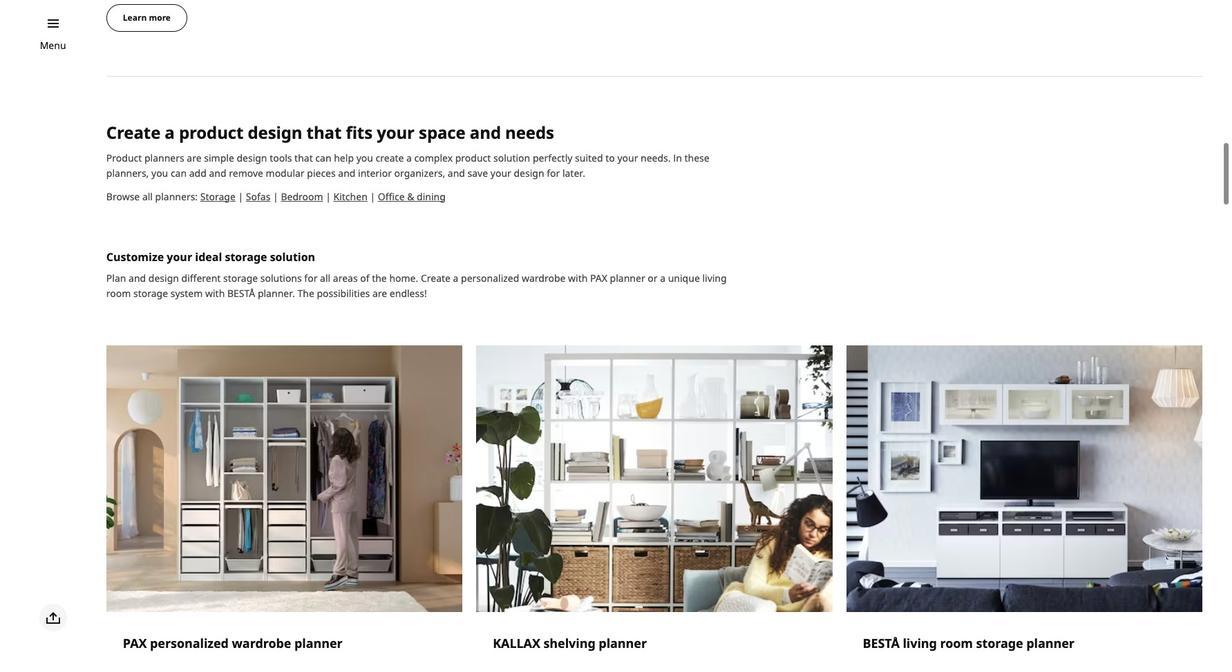 Task type: vqa. For each thing, say whether or not it's contained in the screenshot.
2nd the | from left
yes



Task type: locate. For each thing, give the bounding box(es) containing it.
storage
[[200, 190, 236, 203]]

organizers,
[[394, 166, 445, 179]]

1 horizontal spatial all
[[320, 271, 330, 285]]

1 vertical spatial bestå
[[863, 635, 900, 652]]

wardrobe
[[522, 271, 566, 285], [232, 635, 291, 652]]

0 horizontal spatial you
[[151, 166, 168, 179]]

a up organizers,
[[406, 151, 412, 164]]

0 horizontal spatial for
[[304, 271, 317, 285]]

all right browse
[[142, 190, 153, 203]]

1 horizontal spatial you
[[356, 151, 373, 164]]

bestå living room storage planner
[[863, 635, 1075, 652]]

planners
[[144, 151, 184, 164]]

the
[[298, 287, 314, 300]]

that
[[307, 121, 342, 144], [294, 151, 313, 164]]

0 horizontal spatial room
[[106, 287, 131, 300]]

create up endless!
[[421, 271, 451, 285]]

| left kitchen "link"
[[326, 190, 331, 203]]

a
[[165, 121, 175, 144], [406, 151, 412, 164], [453, 271, 458, 285], [660, 271, 666, 285]]

browse
[[106, 190, 140, 203]]

0 vertical spatial living
[[702, 271, 727, 285]]

office
[[378, 190, 405, 203]]

1 vertical spatial pax
[[123, 635, 147, 652]]

1 horizontal spatial bestå
[[863, 635, 900, 652]]

pax inside customize your ideal storage solution plan and design different storage solutions for all areas of the home. create a personalized wardrobe with pax planner or a unique living room storage system with bestå planner. the possibilities are endless!
[[590, 271, 607, 285]]

and
[[470, 121, 501, 144], [209, 166, 226, 179], [338, 166, 356, 179], [448, 166, 465, 179], [129, 271, 146, 285]]

0 horizontal spatial bestå
[[227, 287, 255, 300]]

system
[[171, 287, 203, 300]]

1 vertical spatial product
[[455, 151, 491, 164]]

for up "the"
[[304, 271, 317, 285]]

design up "system"
[[148, 271, 179, 285]]

0 horizontal spatial all
[[142, 190, 153, 203]]

perfectly
[[533, 151, 572, 164]]

0 horizontal spatial wardrobe
[[232, 635, 291, 652]]

create
[[106, 121, 160, 144], [421, 271, 451, 285]]

1 horizontal spatial room
[[940, 635, 973, 652]]

1 vertical spatial create
[[421, 271, 451, 285]]

0 horizontal spatial can
[[171, 166, 187, 179]]

1 horizontal spatial wardrobe
[[522, 271, 566, 285]]

with
[[568, 271, 588, 285], [205, 287, 225, 300]]

all left areas
[[320, 271, 330, 285]]

solution
[[493, 151, 530, 164], [270, 249, 315, 264]]

living
[[702, 271, 727, 285], [903, 635, 937, 652]]

sofas link
[[246, 190, 270, 203]]

product inside product planners are simple design tools that can help you create a complex product solution perfectly suited to your needs. in these planners, you can add and remove modular pieces and interior organizers, and save your design for later.
[[455, 151, 491, 164]]

1 vertical spatial for
[[304, 271, 317, 285]]

1 horizontal spatial for
[[547, 166, 560, 179]]

0 vertical spatial solution
[[493, 151, 530, 164]]

living inside customize your ideal storage solution plan and design different storage solutions for all areas of the home. create a personalized wardrobe with pax planner or a unique living room storage system with bestå planner. the possibilities are endless!
[[702, 271, 727, 285]]

solution inside product planners are simple design tools that can help you create a complex product solution perfectly suited to your needs. in these planners, you can add and remove modular pieces and interior organizers, and save your design for later.
[[493, 151, 530, 164]]

create up product
[[106, 121, 160, 144]]

1 vertical spatial personalized
[[150, 635, 229, 652]]

| left sofas link
[[238, 190, 243, 203]]

a inside product planners are simple design tools that can help you create a complex product solution perfectly suited to your needs. in these planners, you can add and remove modular pieces and interior organizers, and save your design for later.
[[406, 151, 412, 164]]

1 horizontal spatial with
[[568, 271, 588, 285]]

| right sofas
[[273, 190, 278, 203]]

bestå
[[227, 287, 255, 300], [863, 635, 900, 652]]

1 horizontal spatial solution
[[493, 151, 530, 164]]

and up save
[[470, 121, 501, 144]]

design down the perfectly
[[514, 166, 544, 179]]

1 horizontal spatial pax
[[590, 271, 607, 285]]

0 vertical spatial you
[[356, 151, 373, 164]]

needs
[[505, 121, 554, 144]]

1 vertical spatial all
[[320, 271, 330, 285]]

1 horizontal spatial living
[[903, 635, 937, 652]]

product up save
[[455, 151, 491, 164]]

kitchen link
[[333, 190, 368, 203]]

kallax shelving planner
[[493, 635, 647, 652]]

design up remove
[[237, 151, 267, 164]]

to
[[606, 151, 615, 164]]

1 vertical spatial solution
[[270, 249, 315, 264]]

browse all planners: storage | sofas | bedroom | kitchen | office & dining
[[106, 190, 446, 203]]

all inside customize your ideal storage solution plan and design different storage solutions for all areas of the home. create a personalized wardrobe with pax planner or a unique living room storage system with bestå planner. the possibilities are endless!
[[320, 271, 330, 285]]

all
[[142, 190, 153, 203], [320, 271, 330, 285]]

are
[[187, 151, 202, 164], [372, 287, 387, 300]]

0 vertical spatial with
[[568, 271, 588, 285]]

personalized inside customize your ideal storage solution plan and design different storage solutions for all areas of the home. create a personalized wardrobe with pax planner or a unique living room storage system with bestå planner. the possibilities are endless!
[[461, 271, 519, 285]]

pieces
[[307, 166, 336, 179]]

planners,
[[106, 166, 149, 179]]

0 horizontal spatial solution
[[270, 249, 315, 264]]

1 vertical spatial you
[[151, 166, 168, 179]]

0 vertical spatial can
[[315, 151, 331, 164]]

pax
[[590, 271, 607, 285], [123, 635, 147, 652]]

for
[[547, 166, 560, 179], [304, 271, 317, 285]]

add
[[189, 166, 207, 179]]

design up tools
[[248, 121, 302, 144]]

0 vertical spatial pax
[[590, 271, 607, 285]]

your right to
[[617, 151, 638, 164]]

| left office at the top
[[370, 190, 375, 203]]

a up the planners
[[165, 121, 175, 144]]

1 horizontal spatial personalized
[[461, 271, 519, 285]]

0 vertical spatial create
[[106, 121, 160, 144]]

1 vertical spatial are
[[372, 287, 387, 300]]

planner
[[610, 271, 645, 285], [294, 635, 343, 652], [599, 635, 647, 652], [1026, 635, 1075, 652]]

room
[[106, 287, 131, 300], [940, 635, 973, 652]]

can
[[315, 151, 331, 164], [171, 166, 187, 179]]

are up 'add' on the top left
[[187, 151, 202, 164]]

1 vertical spatial with
[[205, 287, 225, 300]]

1 vertical spatial that
[[294, 151, 313, 164]]

customize
[[106, 249, 164, 264]]

modular
[[266, 166, 305, 179]]

|
[[238, 190, 243, 203], [273, 190, 278, 203], [326, 190, 331, 203], [370, 190, 375, 203]]

0 horizontal spatial with
[[205, 287, 225, 300]]

are inside customize your ideal storage solution plan and design different storage solutions for all areas of the home. create a personalized wardrobe with pax planner or a unique living room storage system with bestå planner. the possibilities are endless!
[[372, 287, 387, 300]]

learn more
[[123, 12, 171, 23]]

product up simple
[[179, 121, 244, 144]]

solution up solutions at top
[[270, 249, 315, 264]]

for inside product planners are simple design tools that can help you create a complex product solution perfectly suited to your needs. in these planners, you can add and remove modular pieces and interior organizers, and save your design for later.
[[547, 166, 560, 179]]

3 | from the left
[[326, 190, 331, 203]]

0 vertical spatial room
[[106, 287, 131, 300]]

your left ideal
[[167, 249, 192, 264]]

product
[[179, 121, 244, 144], [455, 151, 491, 164]]

kitchen
[[333, 190, 368, 203]]

1 horizontal spatial product
[[455, 151, 491, 164]]

your inside customize your ideal storage solution plan and design different storage solutions for all areas of the home. create a personalized wardrobe with pax planner or a unique living room storage system with bestå planner. the possibilities are endless!
[[167, 249, 192, 264]]

1 horizontal spatial create
[[421, 271, 451, 285]]

0 vertical spatial personalized
[[461, 271, 519, 285]]

for down the perfectly
[[547, 166, 560, 179]]

bestå inside customize your ideal storage solution plan and design different storage solutions for all areas of the home. create a personalized wardrobe with pax planner or a unique living room storage system with bestå planner. the possibilities are endless!
[[227, 287, 255, 300]]

personalized
[[461, 271, 519, 285], [150, 635, 229, 652]]

can up pieces at the left of the page
[[315, 151, 331, 164]]

0 horizontal spatial product
[[179, 121, 244, 144]]

dining
[[417, 190, 446, 203]]

that right tools
[[294, 151, 313, 164]]

1 vertical spatial living
[[903, 635, 937, 652]]

solution down needs
[[493, 151, 530, 164]]

you
[[356, 151, 373, 164], [151, 166, 168, 179]]

are down "the"
[[372, 287, 387, 300]]

your
[[377, 121, 415, 144], [617, 151, 638, 164], [490, 166, 511, 179], [167, 249, 192, 264]]

0 horizontal spatial are
[[187, 151, 202, 164]]

that up help
[[307, 121, 342, 144]]

design
[[248, 121, 302, 144], [237, 151, 267, 164], [514, 166, 544, 179], [148, 271, 179, 285]]

kallax shelving planner link
[[476, 345, 832, 659]]

0 vertical spatial are
[[187, 151, 202, 164]]

possibilities
[[317, 287, 370, 300]]

you down the planners
[[151, 166, 168, 179]]

0 vertical spatial bestå
[[227, 287, 255, 300]]

of
[[360, 271, 369, 285]]

unique
[[668, 271, 700, 285]]

0 vertical spatial wardrobe
[[522, 271, 566, 285]]

&
[[407, 190, 414, 203]]

1 horizontal spatial are
[[372, 287, 387, 300]]

you up interior
[[356, 151, 373, 164]]

menu button
[[40, 38, 66, 53]]

planner.
[[258, 287, 295, 300]]

can left 'add' on the top left
[[171, 166, 187, 179]]

needs.
[[641, 151, 671, 164]]

storage
[[225, 249, 267, 264], [223, 271, 258, 285], [133, 287, 168, 300], [976, 635, 1023, 652]]

0 horizontal spatial personalized
[[150, 635, 229, 652]]

0 vertical spatial for
[[547, 166, 560, 179]]

the
[[372, 271, 387, 285]]

0 horizontal spatial living
[[702, 271, 727, 285]]

and right plan
[[129, 271, 146, 285]]



Task type: describe. For each thing, give the bounding box(es) containing it.
0 vertical spatial all
[[142, 190, 153, 203]]

planners:
[[155, 190, 198, 203]]

a right or
[[660, 271, 666, 285]]

shelving
[[543, 635, 596, 652]]

plan
[[106, 271, 126, 285]]

learn
[[123, 12, 147, 23]]

for inside customize your ideal storage solution plan and design different storage solutions for all areas of the home. create a personalized wardrobe with pax planner or a unique living room storage system with bestå planner. the possibilities are endless!
[[304, 271, 317, 285]]

pax personalized wardrobe planner
[[123, 635, 343, 652]]

kallax
[[493, 635, 540, 652]]

or
[[648, 271, 658, 285]]

areas
[[333, 271, 358, 285]]

create inside customize your ideal storage solution plan and design different storage solutions for all areas of the home. create a personalized wardrobe with pax planner or a unique living room storage system with bestå planner. the possibilities are endless!
[[421, 271, 451, 285]]

are inside product planners are simple design tools that can help you create a complex product solution perfectly suited to your needs. in these planners, you can add and remove modular pieces and interior organizers, and save your design for later.
[[187, 151, 202, 164]]

design inside customize your ideal storage solution plan and design different storage solutions for all areas of the home. create a personalized wardrobe with pax planner or a unique living room storage system with bestå planner. the possibilities are endless!
[[148, 271, 179, 285]]

ideal
[[195, 249, 222, 264]]

1 vertical spatial can
[[171, 166, 187, 179]]

wardrobe inside customize your ideal storage solution plan and design different storage solutions for all areas of the home. create a personalized wardrobe with pax planner or a unique living room storage system with bestå planner. the possibilities are endless!
[[522, 271, 566, 285]]

product planners are simple design tools that can help you create a complex product solution perfectly suited to your needs. in these planners, you can add and remove modular pieces and interior organizers, and save your design for later.
[[106, 151, 710, 179]]

remove
[[229, 166, 263, 179]]

and inside customize your ideal storage solution plan and design different storage solutions for all areas of the home. create a personalized wardrobe with pax planner or a unique living room storage system with bestå planner. the possibilities are endless!
[[129, 271, 146, 285]]

suited
[[575, 151, 603, 164]]

0 vertical spatial that
[[307, 121, 342, 144]]

1 horizontal spatial can
[[315, 151, 331, 164]]

0 horizontal spatial pax
[[123, 635, 147, 652]]

simple
[[204, 151, 234, 164]]

storage link
[[200, 190, 236, 203]]

tools
[[270, 151, 292, 164]]

planner inside customize your ideal storage solution plan and design different storage solutions for all areas of the home. create a personalized wardrobe with pax planner or a unique living room storage system with bestå planner. the possibilities are endless!
[[610, 271, 645, 285]]

customize your ideal storage solution plan and design different storage solutions for all areas of the home. create a personalized wardrobe with pax planner or a unique living room storage system with bestå planner. the possibilities are endless!
[[106, 249, 727, 300]]

endless!
[[390, 287, 427, 300]]

bedroom link
[[281, 190, 323, 203]]

learn more button
[[106, 4, 187, 32]]

bestå living room storage planner link
[[846, 345, 1202, 659]]

fits
[[346, 121, 372, 144]]

pax personalized wardrobe planner link
[[106, 345, 462, 659]]

product
[[106, 151, 142, 164]]

in
[[673, 151, 682, 164]]

a right the home.
[[453, 271, 458, 285]]

complex
[[414, 151, 453, 164]]

and down help
[[338, 166, 356, 179]]

different
[[181, 271, 221, 285]]

that inside product planners are simple design tools that can help you create a complex product solution perfectly suited to your needs. in these planners, you can add and remove modular pieces and interior organizers, and save your design for later.
[[294, 151, 313, 164]]

your up create
[[377, 121, 415, 144]]

office & dining link
[[378, 190, 446, 203]]

0 vertical spatial product
[[179, 121, 244, 144]]

home.
[[389, 271, 418, 285]]

2 | from the left
[[273, 190, 278, 203]]

0 horizontal spatial create
[[106, 121, 160, 144]]

room inside customize your ideal storage solution plan and design different storage solutions for all areas of the home. create a personalized wardrobe with pax planner or a unique living room storage system with bestå planner. the possibilities are endless!
[[106, 287, 131, 300]]

solutions
[[260, 271, 302, 285]]

sofas
[[246, 190, 270, 203]]

interior
[[358, 166, 392, 179]]

these
[[684, 151, 710, 164]]

1 vertical spatial room
[[940, 635, 973, 652]]

and left save
[[448, 166, 465, 179]]

4 | from the left
[[370, 190, 375, 203]]

1 vertical spatial wardrobe
[[232, 635, 291, 652]]

and down simple
[[209, 166, 226, 179]]

space
[[419, 121, 466, 144]]

create a product design that fits your space and needs
[[106, 121, 554, 144]]

bedroom
[[281, 190, 323, 203]]

your right save
[[490, 166, 511, 179]]

solution inside customize your ideal storage solution plan and design different storage solutions for all areas of the home. create a personalized wardrobe with pax planner or a unique living room storage system with bestå planner. the possibilities are endless!
[[270, 249, 315, 264]]

later.
[[562, 166, 585, 179]]

1 | from the left
[[238, 190, 243, 203]]

menu
[[40, 39, 66, 52]]

more
[[149, 12, 171, 23]]

create
[[376, 151, 404, 164]]

save
[[468, 166, 488, 179]]

help
[[334, 151, 354, 164]]



